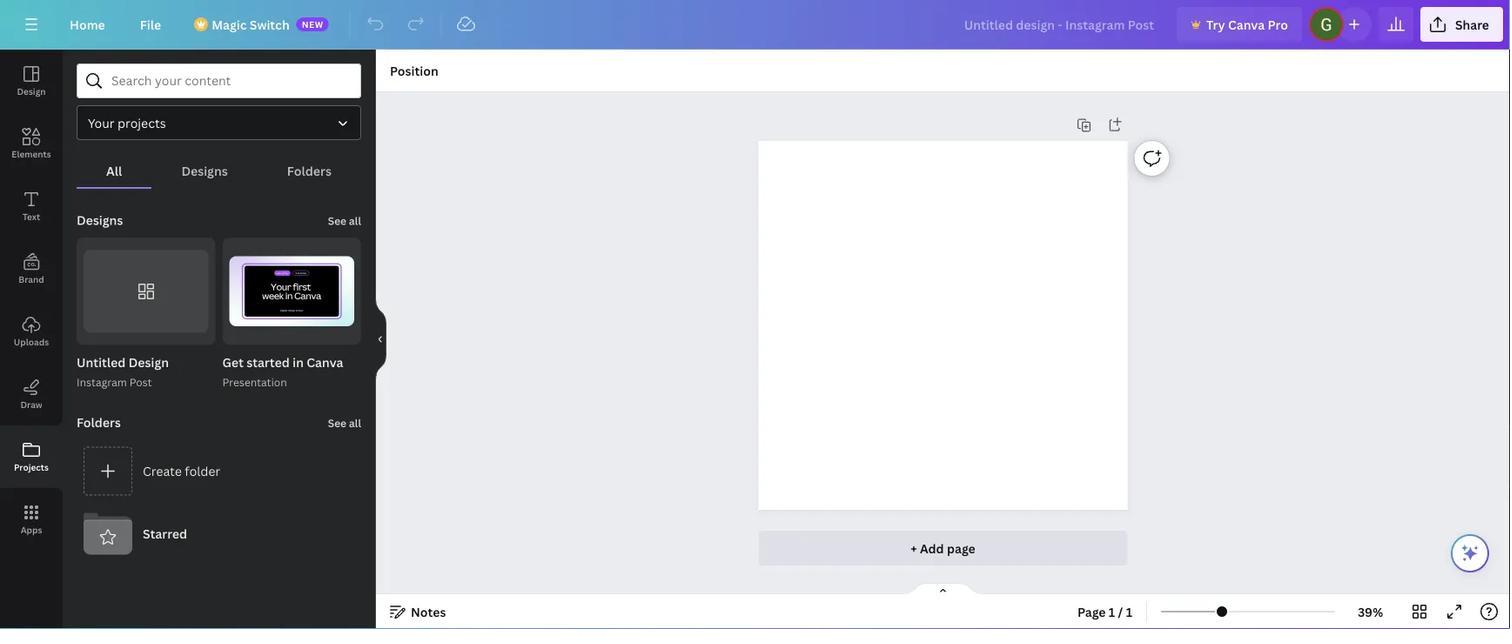 Task type: locate. For each thing, give the bounding box(es) containing it.
1
[[320, 329, 325, 341], [1109, 604, 1116, 620], [1126, 604, 1133, 620]]

1 horizontal spatial designs
[[181, 162, 228, 179]]

designs down "your projects" button
[[181, 162, 228, 179]]

position button
[[383, 57, 446, 84]]

1 right /
[[1126, 604, 1133, 620]]

share button
[[1421, 7, 1504, 42]]

projects button
[[0, 426, 63, 489]]

see all down get started in canva presentation
[[328, 416, 361, 431]]

draw button
[[0, 363, 63, 426]]

try canva pro
[[1207, 16, 1289, 33]]

create
[[143, 463, 182, 480]]

designs
[[181, 162, 228, 179], [77, 212, 123, 229]]

0 vertical spatial folders
[[287, 162, 332, 179]]

uploads
[[14, 336, 49, 348]]

all
[[106, 162, 122, 179]]

1 horizontal spatial canva
[[1229, 16, 1265, 33]]

1 vertical spatial design
[[129, 355, 169, 371]]

1 left of
[[320, 329, 325, 341]]

all for designs
[[349, 214, 361, 228]]

design up post
[[129, 355, 169, 371]]

1 vertical spatial see all
[[328, 416, 361, 431]]

0 horizontal spatial design
[[17, 85, 46, 97]]

your
[[88, 115, 115, 131]]

design button
[[0, 50, 63, 112]]

2 see from the top
[[328, 416, 347, 431]]

0 vertical spatial design
[[17, 85, 46, 97]]

brand
[[19, 273, 44, 285]]

1 horizontal spatial 1
[[1109, 604, 1116, 620]]

1 vertical spatial see
[[328, 416, 347, 431]]

0 vertical spatial see all button
[[326, 203, 363, 238]]

notes
[[411, 604, 446, 620]]

see all for folders
[[328, 416, 361, 431]]

home link
[[56, 7, 119, 42]]

of
[[327, 329, 340, 341]]

designs button
[[152, 154, 258, 187]]

0 horizontal spatial designs
[[77, 212, 123, 229]]

1 vertical spatial see all button
[[326, 405, 363, 440]]

1 see from the top
[[328, 214, 347, 228]]

1 horizontal spatial design
[[129, 355, 169, 371]]

1 horizontal spatial folders
[[287, 162, 332, 179]]

see all button for designs
[[326, 203, 363, 238]]

1 vertical spatial canva
[[307, 355, 343, 371]]

see for folders
[[328, 416, 347, 431]]

share
[[1456, 16, 1490, 33]]

try
[[1207, 16, 1226, 33]]

see all for designs
[[328, 214, 361, 228]]

see down get started in canva presentation
[[328, 416, 347, 431]]

side panel tab list
[[0, 50, 63, 551]]

1 vertical spatial all
[[349, 416, 361, 431]]

page 1 / 1
[[1078, 604, 1133, 620]]

0 vertical spatial canva
[[1229, 16, 1265, 33]]

presentation
[[222, 375, 287, 390]]

create folder
[[143, 463, 220, 480]]

try canva pro button
[[1177, 7, 1303, 42]]

1 all from the top
[[349, 214, 361, 228]]

+
[[911, 540, 917, 557]]

2 see all from the top
[[328, 416, 361, 431]]

1 left /
[[1109, 604, 1116, 620]]

2 see all button from the top
[[326, 405, 363, 440]]

post
[[130, 375, 152, 390]]

projects
[[118, 115, 166, 131]]

design inside untitled design instagram post
[[129, 355, 169, 371]]

magic
[[212, 16, 247, 33]]

folders
[[287, 162, 332, 179], [77, 415, 121, 431]]

+ add page button
[[759, 531, 1128, 566]]

text
[[23, 211, 40, 222]]

see all down the folders button
[[328, 214, 361, 228]]

apps button
[[0, 489, 63, 551]]

see all button down the folders button
[[326, 203, 363, 238]]

create folder button
[[77, 440, 361, 503]]

instagram
[[77, 375, 127, 390]]

0 vertical spatial all
[[349, 214, 361, 228]]

see all
[[328, 214, 361, 228], [328, 416, 361, 431]]

0 vertical spatial designs
[[181, 162, 228, 179]]

new
[[302, 18, 324, 30]]

0 horizontal spatial canva
[[307, 355, 343, 371]]

1 see all button from the top
[[326, 203, 363, 238]]

main menu bar
[[0, 0, 1511, 50]]

design up the elements button
[[17, 85, 46, 97]]

group
[[77, 238, 216, 345]]

1 vertical spatial folders
[[77, 415, 121, 431]]

0 vertical spatial see all
[[328, 214, 361, 228]]

canva
[[1229, 16, 1265, 33], [307, 355, 343, 371]]

pro
[[1268, 16, 1289, 33]]

designs down all
[[77, 212, 123, 229]]

see all button
[[326, 203, 363, 238], [326, 405, 363, 440]]

your projects
[[88, 115, 166, 131]]

2 all from the top
[[349, 416, 361, 431]]

switch
[[250, 16, 290, 33]]

get
[[222, 355, 244, 371]]

0 vertical spatial see
[[328, 214, 347, 228]]

add
[[920, 540, 944, 557]]

in
[[293, 355, 304, 371]]

starred button
[[77, 503, 361, 566]]

canva right try
[[1229, 16, 1265, 33]]

all
[[349, 214, 361, 228], [349, 416, 361, 431]]

see all button down get started in canva presentation
[[326, 405, 363, 440]]

canva right 'in'
[[307, 355, 343, 371]]

all button
[[77, 154, 152, 187]]

design
[[17, 85, 46, 97], [129, 355, 169, 371]]

see down the folders button
[[328, 214, 347, 228]]

1 see all from the top
[[328, 214, 361, 228]]

see
[[328, 214, 347, 228], [328, 416, 347, 431]]

0 horizontal spatial 1
[[320, 329, 325, 341]]



Task type: vqa. For each thing, say whether or not it's contained in the screenshot.
Back to Home
no



Task type: describe. For each thing, give the bounding box(es) containing it.
design inside button
[[17, 85, 46, 97]]

untitled design group
[[77, 238, 216, 392]]

folder
[[185, 463, 220, 480]]

folders inside button
[[287, 162, 332, 179]]

1 of 27
[[320, 329, 353, 341]]

position
[[390, 62, 439, 79]]

39%
[[1358, 604, 1384, 620]]

canva inside try canva pro "button"
[[1229, 16, 1265, 33]]

projects
[[14, 462, 49, 473]]

folders button
[[258, 154, 361, 187]]

page
[[947, 540, 976, 557]]

canva inside get started in canva presentation
[[307, 355, 343, 371]]

apps
[[21, 524, 42, 536]]

starred
[[143, 526, 187, 543]]

file button
[[126, 7, 175, 42]]

Search your content search field
[[111, 64, 350, 98]]

show pages image
[[902, 583, 985, 596]]

1 vertical spatial designs
[[77, 212, 123, 229]]

get started in canva presentation
[[222, 355, 343, 390]]

2 horizontal spatial 1
[[1126, 604, 1133, 620]]

untitled
[[77, 355, 126, 371]]

uploads button
[[0, 300, 63, 363]]

get started in canva group
[[222, 238, 361, 392]]

39% button
[[1343, 598, 1399, 626]]

/
[[1119, 604, 1124, 620]]

untitled design instagram post
[[77, 355, 169, 390]]

0 horizontal spatial folders
[[77, 415, 121, 431]]

hide image
[[375, 298, 387, 381]]

Select ownership filter button
[[77, 105, 361, 140]]

27
[[343, 329, 353, 341]]

file
[[140, 16, 161, 33]]

designs inside "designs" button
[[181, 162, 228, 179]]

draw
[[20, 399, 42, 411]]

all for folders
[[349, 416, 361, 431]]

notes button
[[383, 598, 453, 626]]

page
[[1078, 604, 1106, 620]]

home
[[70, 16, 105, 33]]

brand button
[[0, 238, 63, 300]]

magic switch
[[212, 16, 290, 33]]

elements button
[[0, 112, 63, 175]]

1 of 27 group
[[222, 238, 361, 345]]

canva assistant image
[[1460, 543, 1481, 564]]

Design title text field
[[951, 7, 1170, 42]]

elements
[[12, 148, 51, 160]]

see for designs
[[328, 214, 347, 228]]

1 inside group
[[320, 329, 325, 341]]

+ add page
[[911, 540, 976, 557]]

text button
[[0, 175, 63, 238]]

started
[[247, 355, 290, 371]]

see all button for folders
[[326, 405, 363, 440]]



